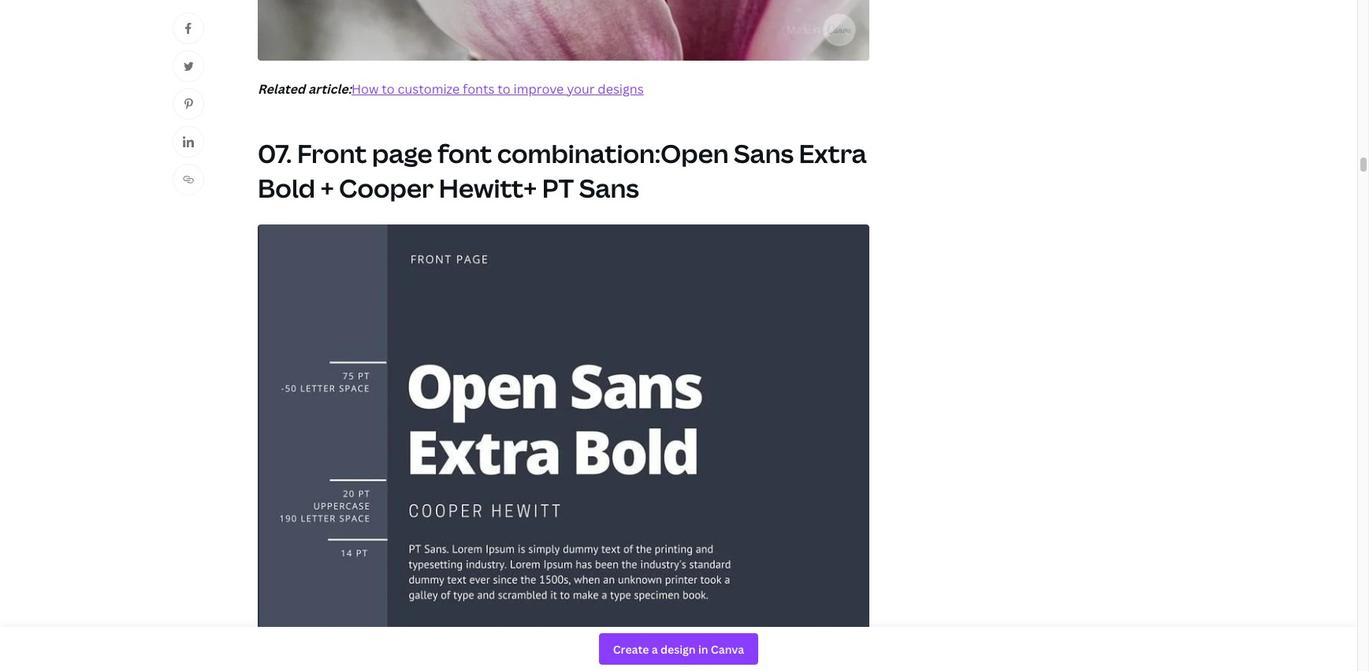 Task type: describe. For each thing, give the bounding box(es) containing it.
front
[[297, 137, 367, 170]]

2 to from the left
[[498, 80, 511, 97]]

designs
[[598, 80, 644, 97]]

hewitt+
[[439, 171, 537, 205]]

page
[[372, 137, 433, 170]]

how to customize fonts to improve your designs link
[[352, 80, 644, 97]]

pt
[[542, 171, 574, 205]]

+
[[321, 171, 334, 205]]

07.
[[258, 137, 292, 170]]

font
[[438, 137, 492, 170]]

article:
[[308, 80, 352, 97]]

07. front page font combination:open sans extra bold + cooper hewitt+ pt sans
[[258, 137, 867, 205]]

extra
[[799, 137, 867, 170]]

cooper
[[339, 171, 434, 205]]



Task type: locate. For each thing, give the bounding box(es) containing it.
sans left 'extra' on the top right
[[734, 137, 794, 170]]

1 horizontal spatial to
[[498, 80, 511, 97]]

sans down combination:open
[[579, 171, 639, 205]]

0 horizontal spatial to
[[382, 80, 395, 97]]

to
[[382, 80, 395, 97], [498, 80, 511, 97]]

improve
[[514, 80, 564, 97]]

0 horizontal spatial sans
[[579, 171, 639, 205]]

to right how
[[382, 80, 395, 97]]

combination:open
[[497, 137, 729, 170]]

how
[[352, 80, 379, 97]]

your
[[567, 80, 595, 97]]

1 to from the left
[[382, 80, 395, 97]]

bold
[[258, 171, 316, 205]]

to right fonts
[[498, 80, 511, 97]]

related
[[258, 80, 305, 97]]

customize
[[398, 80, 460, 97]]

fonts
[[463, 80, 495, 97]]

1 horizontal spatial sans
[[734, 137, 794, 170]]

related article: how to customize fonts to improve your designs
[[258, 80, 644, 97]]

sans
[[734, 137, 794, 170], [579, 171, 639, 205]]



Task type: vqa. For each thing, say whether or not it's contained in the screenshot.
image
no



